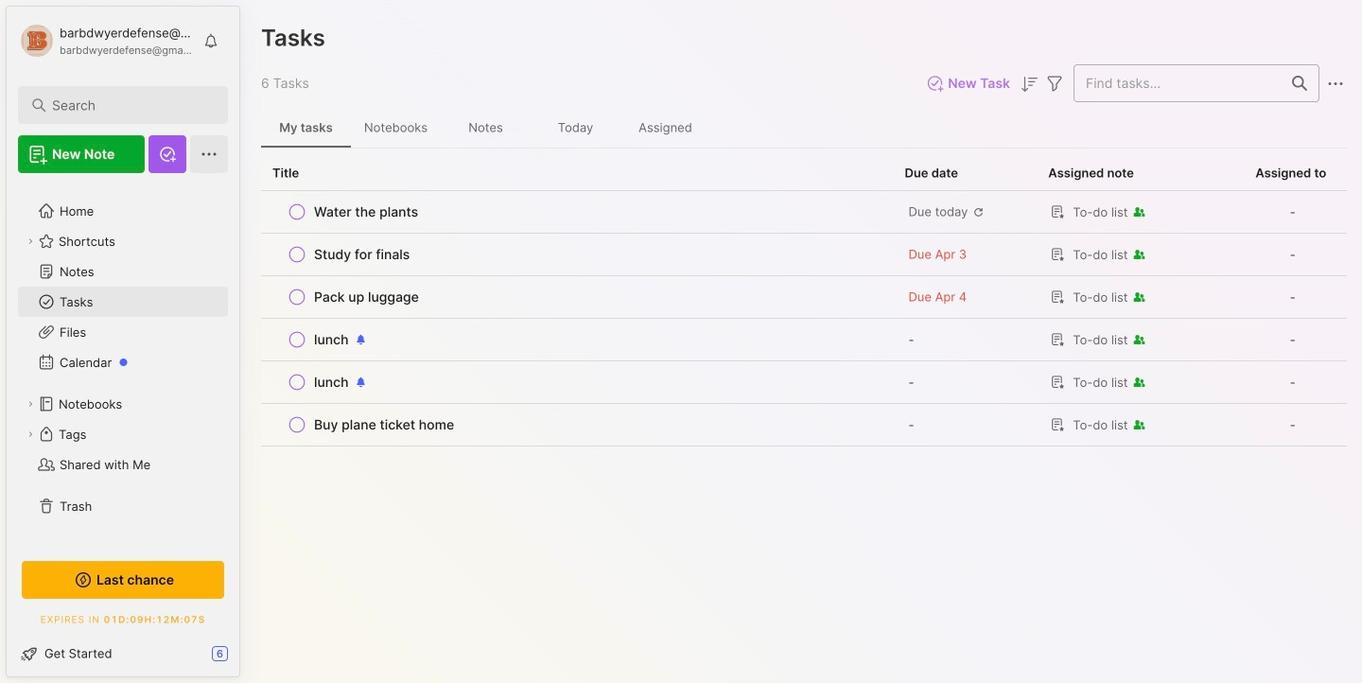 Task type: describe. For each thing, give the bounding box(es) containing it.
Filter tasks field
[[1044, 71, 1067, 95]]

buy plane ticket home 5 cell
[[314, 415, 455, 434]]

water the plants 0 cell
[[314, 203, 418, 221]]

main element
[[0, 0, 246, 683]]

more actions and view options image
[[1325, 72, 1348, 95]]

Account field
[[18, 22, 193, 60]]

Sort tasks by… field
[[1018, 72, 1041, 96]]

expand tags image
[[25, 429, 36, 440]]

pack up luggage 2 cell
[[314, 288, 419, 307]]

Find tasks… text field
[[1075, 68, 1281, 99]]

lunch 3 cell
[[314, 330, 349, 349]]

filter tasks image
[[1044, 72, 1067, 95]]

lunch 4 cell
[[314, 373, 349, 392]]

tree inside main "element"
[[7, 185, 239, 540]]



Task type: vqa. For each thing, say whether or not it's contained in the screenshot.
31 min ago 6
no



Task type: locate. For each thing, give the bounding box(es) containing it.
tree
[[7, 185, 239, 540]]

expand notebooks image
[[25, 398, 36, 410]]

click to collapse image
[[239, 648, 253, 671]]

study for finals 1 cell
[[314, 245, 410, 264]]

row
[[261, 191, 1348, 234], [273, 199, 883, 225], [261, 234, 1348, 276], [273, 241, 883, 268], [261, 276, 1348, 319], [273, 284, 883, 310], [261, 319, 1348, 362], [273, 327, 883, 353], [261, 362, 1348, 404], [273, 369, 883, 396], [261, 404, 1348, 447], [273, 412, 883, 438]]

More actions and view options field
[[1320, 71, 1348, 95]]

none search field inside main "element"
[[52, 94, 203, 116]]

Help and Learning task checklist field
[[7, 639, 239, 669]]

row group
[[261, 191, 1348, 447]]

None search field
[[52, 94, 203, 116]]

Search text field
[[52, 97, 203, 115]]



